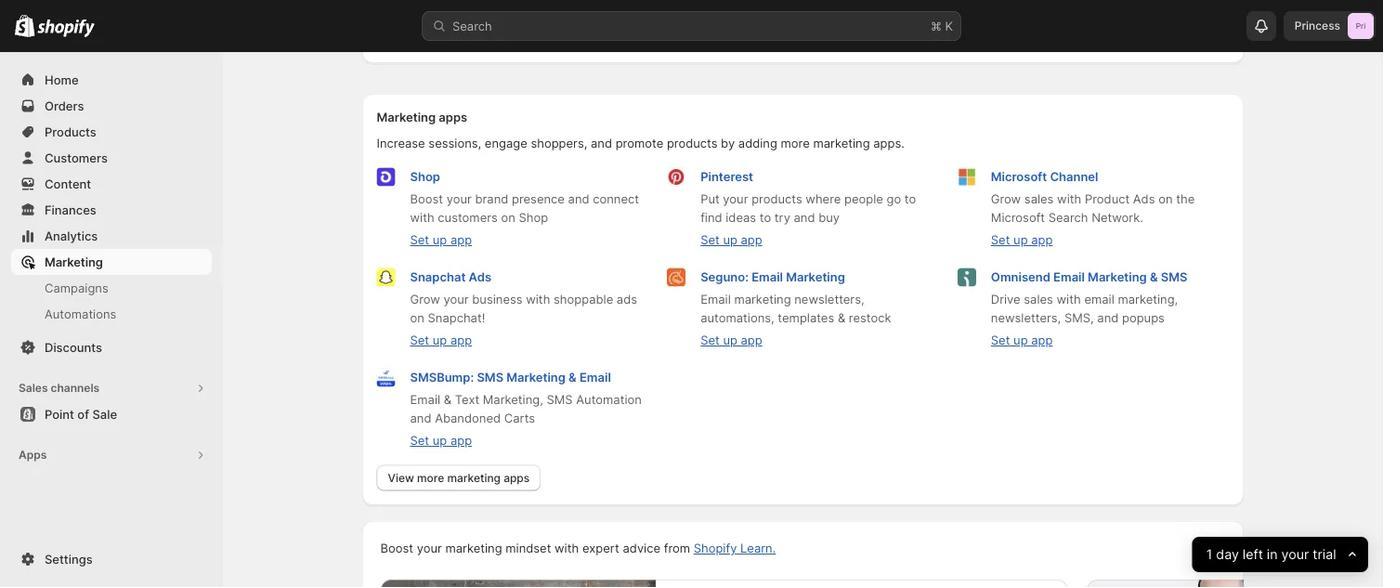 Task type: describe. For each thing, give the bounding box(es) containing it.
on inside shop boost your brand presence and connect with customers on shop set up app
[[501, 210, 515, 225]]

up inside smsbump: sms marketing & email email & text marketing, sms automation and abandoned carts set up app
[[433, 433, 447, 448]]

restock
[[849, 311, 891, 325]]

promote
[[616, 136, 664, 150]]

adding
[[738, 136, 777, 150]]

set inside omnisend email marketing & sms drive sales with email marketing, newsletters, sms, and popups set up app
[[991, 333, 1010, 347]]

discounts link
[[11, 334, 212, 360]]

1
[[1207, 547, 1213, 563]]

orders
[[45, 98, 84, 113]]

apps button
[[11, 442, 212, 468]]

ads inside microsoft channel grow sales with product ads on the microsoft search network. set up app
[[1133, 192, 1155, 206]]

ads inside snapchat ads grow your business with shoppable ads on snapchat! set up app
[[469, 270, 492, 284]]

email inside omnisend email marketing & sms drive sales with email marketing, newsletters, sms, and popups set up app
[[1054, 270, 1085, 284]]

people
[[844, 192, 883, 206]]

your inside snapchat ads grow your business with shoppable ads on snapchat! set up app
[[444, 292, 469, 307]]

set inside shop boost your brand presence and connect with customers on shop set up app
[[410, 233, 429, 247]]

1 vertical spatial sms
[[477, 370, 504, 385]]

app inside omnisend email marketing & sms drive sales with email marketing, newsletters, sms, and popups set up app
[[1031, 333, 1053, 347]]

products
[[45, 124, 96, 139]]

automation
[[576, 392, 642, 407]]

search inside microsoft channel grow sales with product ads on the microsoft search network. set up app
[[1049, 210, 1088, 225]]

marketing left apps.
[[813, 136, 870, 150]]

mindset
[[506, 541, 551, 556]]

customers link
[[11, 145, 212, 171]]

microsoft channel grow sales with product ads on the microsoft search network. set up app
[[991, 170, 1195, 247]]

omnisend
[[991, 270, 1051, 284]]

seguno:
[[701, 270, 749, 284]]

point of sale link
[[11, 401, 212, 427]]

k
[[945, 19, 953, 33]]

up inside shop boost your brand presence and connect with customers on shop set up app
[[433, 233, 447, 247]]

apps
[[19, 448, 47, 462]]

on inside snapchat ads grow your business with shoppable ads on snapchat! set up app
[[410, 311, 424, 325]]

2 microsoft from the top
[[991, 210, 1045, 225]]

campaigns link
[[11, 275, 212, 301]]

set inside microsoft channel grow sales with product ads on the microsoft search network. set up app
[[991, 233, 1010, 247]]

with left expert
[[555, 541, 579, 556]]

customers
[[45, 150, 108, 165]]

set up app link for snapchat ads grow your business with shoppable ads on snapchat! set up app
[[410, 333, 472, 347]]

orders link
[[11, 93, 212, 119]]

channel
[[408, 32, 453, 46]]

go
[[887, 192, 901, 206]]

⌘
[[931, 19, 942, 33]]

settings
[[45, 552, 93, 566]]

shoppable
[[554, 292, 613, 307]]

point of sale button
[[0, 401, 223, 427]]

& left the 'text'
[[444, 392, 452, 407]]

microsoft channel link
[[991, 170, 1098, 184]]

set inside pinterest put your products where people go to find ideas to try and buy set up app
[[701, 233, 720, 247]]

your inside shop boost your brand presence and connect with customers on shop set up app
[[446, 192, 472, 206]]

1 microsoft from the top
[[991, 170, 1047, 184]]

& inside omnisend email marketing & sms drive sales with email marketing, newsletters, sms, and popups set up app
[[1150, 270, 1158, 284]]

put
[[701, 192, 720, 206]]

home
[[45, 72, 79, 87]]

of
[[77, 407, 89, 421]]

app inside snapchat ads grow your business with shoppable ads on snapchat! set up app
[[450, 333, 472, 347]]

shopify learn. link
[[694, 541, 776, 556]]

email up automation
[[580, 370, 611, 385]]

trial
[[1313, 547, 1337, 563]]

day
[[1216, 547, 1239, 563]]

set up app link for shop boost your brand presence and connect with customers on shop set up app
[[410, 233, 472, 247]]

smsbump:
[[410, 370, 474, 385]]

expert
[[582, 541, 619, 556]]

analytics link
[[11, 223, 212, 249]]

1 day left in your trial button
[[1192, 537, 1368, 572]]

and inside shop boost your brand presence and connect with customers on shop set up app
[[568, 192, 590, 206]]

try
[[775, 210, 790, 225]]

email
[[1084, 292, 1115, 307]]

set inside smsbump: sms marketing & email email & text marketing, sms automation and abandoned carts set up app
[[410, 433, 429, 448]]

the
[[1176, 192, 1195, 206]]

omnisend email marketing & sms drive sales with email marketing, newsletters, sms, and popups set up app
[[991, 270, 1188, 347]]

1 vertical spatial shop
[[519, 210, 548, 225]]

text
[[455, 392, 479, 407]]

presence
[[512, 192, 565, 206]]

boost your marketing mindset with expert advice from shopify learn.
[[380, 541, 776, 556]]

finances link
[[11, 197, 212, 223]]

marketing down abandoned
[[447, 471, 501, 484]]

app inside microsoft channel grow sales with product ads on the microsoft search network. set up app
[[1031, 233, 1053, 247]]

0 vertical spatial apps
[[439, 110, 467, 124]]

marketing link
[[11, 249, 212, 275]]

smsbump: sms marketing & email email & text marketing, sms automation and abandoned carts set up app
[[410, 370, 642, 448]]

your down view more marketing apps link
[[417, 541, 442, 556]]

marketing inside seguno: email marketing email marketing newsletters, automations, templates & restock set up app
[[734, 292, 791, 307]]

snapchat ads link
[[410, 270, 492, 284]]

& inside seguno: email marketing email marketing newsletters, automations, templates & restock set up app
[[838, 311, 846, 325]]

& up automation
[[569, 370, 577, 385]]

seguno: email marketing email marketing newsletters, automations, templates & restock set up app
[[701, 270, 891, 347]]

network.
[[1092, 210, 1143, 225]]

up inside pinterest put your products where people go to find ideas to try and buy set up app
[[723, 233, 737, 247]]

sales channels button
[[11, 375, 212, 401]]

content
[[45, 177, 91, 191]]

marketing down analytics
[[45, 255, 103, 269]]

carts
[[504, 411, 535, 425]]

0 vertical spatial shop
[[410, 170, 440, 184]]

grow for microsoft
[[991, 192, 1021, 206]]

⌘ k
[[931, 19, 953, 33]]

up inside microsoft channel grow sales with product ads on the microsoft search network. set up app
[[1014, 233, 1028, 247]]

marketing apps
[[377, 110, 467, 124]]

sessions,
[[429, 136, 481, 150]]

and inside omnisend email marketing & sms drive sales with email marketing, newsletters, sms, and popups set up app
[[1097, 311, 1119, 325]]

shopify image
[[37, 19, 95, 38]]

report
[[456, 32, 491, 46]]

in
[[1267, 547, 1278, 563]]

snapchat ads grow your business with shoppable ads on snapchat! set up app
[[410, 270, 637, 347]]

and inside smsbump: sms marketing & email email & text marketing, sms automation and abandoned carts set up app
[[410, 411, 432, 425]]

sales channels
[[19, 381, 100, 395]]

newsletters, inside omnisend email marketing & sms drive sales with email marketing, newsletters, sms, and popups set up app
[[991, 311, 1061, 325]]

product
[[1085, 192, 1130, 206]]

sales
[[19, 381, 48, 395]]

email down smsbump:
[[410, 392, 440, 407]]

products link
[[11, 119, 212, 145]]

channel
[[1050, 170, 1098, 184]]

set up app link for smsbump: sms marketing & email email & text marketing, sms automation and abandoned carts set up app
[[410, 433, 472, 448]]

0 horizontal spatial to
[[760, 210, 771, 225]]

view for view more marketing apps
[[388, 471, 414, 484]]

with inside snapchat ads grow your business with shoppable ads on snapchat! set up app
[[526, 292, 550, 307]]

sms,
[[1065, 311, 1094, 325]]

automations
[[45, 307, 116, 321]]

shop link
[[410, 170, 440, 184]]

pinterest put your products where people go to find ideas to try and buy set up app
[[701, 170, 916, 247]]

app inside smsbump: sms marketing & email email & text marketing, sms automation and abandoned carts set up app
[[450, 433, 472, 448]]

smsbump: sms marketing & email link
[[410, 370, 611, 385]]

apps.
[[873, 136, 905, 150]]

and left "promote"
[[591, 136, 612, 150]]



Task type: vqa. For each thing, say whether or not it's contained in the screenshot.


Task type: locate. For each thing, give the bounding box(es) containing it.
and inside pinterest put your products where people go to find ideas to try and buy set up app
[[794, 210, 815, 225]]

up inside seguno: email marketing email marketing newsletters, automations, templates & restock set up app
[[723, 333, 737, 347]]

on down brand on the left of the page
[[501, 210, 515, 225]]

more right adding
[[781, 136, 810, 150]]

view inside button
[[377, 32, 405, 46]]

your up ideas
[[723, 192, 748, 206]]

set up 'snapchat'
[[410, 233, 429, 247]]

set up app link for seguno: email marketing email marketing newsletters, automations, templates & restock set up app
[[701, 333, 762, 347]]

up inside omnisend email marketing & sms drive sales with email marketing, newsletters, sms, and popups set up app
[[1014, 333, 1028, 347]]

0 horizontal spatial newsletters,
[[794, 292, 865, 307]]

ideas
[[726, 210, 756, 225]]

set inside snapchat ads grow your business with shoppable ads on snapchat! set up app
[[410, 333, 429, 347]]

2 horizontal spatial sms
[[1161, 270, 1188, 284]]

finances
[[45, 203, 96, 217]]

grow down "microsoft channel" link
[[991, 192, 1021, 206]]

abandoned
[[435, 411, 501, 425]]

set up app link down snapchat! at left
[[410, 333, 472, 347]]

more
[[781, 136, 810, 150], [417, 471, 444, 484]]

view channel report button
[[366, 26, 502, 52]]

microsoft down "microsoft channel" link
[[991, 210, 1045, 225]]

with inside microsoft channel grow sales with product ads on the microsoft search network. set up app
[[1057, 192, 1082, 206]]

marketing
[[377, 110, 436, 124], [45, 255, 103, 269], [786, 270, 845, 284], [1088, 270, 1147, 284], [507, 370, 566, 385]]

1 horizontal spatial to
[[905, 192, 916, 206]]

0 vertical spatial on
[[1159, 192, 1173, 206]]

0 vertical spatial sms
[[1161, 270, 1188, 284]]

set up app link down automations,
[[701, 333, 762, 347]]

0 vertical spatial sales
[[1024, 192, 1054, 206]]

pinterest
[[701, 170, 753, 184]]

up up omnisend
[[1014, 233, 1028, 247]]

0 vertical spatial grow
[[991, 192, 1021, 206]]

your up snapchat! at left
[[444, 292, 469, 307]]

app down customers
[[450, 233, 472, 247]]

set up app link down customers
[[410, 233, 472, 247]]

home link
[[11, 67, 212, 93]]

left
[[1243, 547, 1263, 563]]

app down omnisend
[[1031, 333, 1053, 347]]

1 vertical spatial on
[[501, 210, 515, 225]]

set up the view more marketing apps
[[410, 433, 429, 448]]

up down drive
[[1014, 333, 1028, 347]]

1 vertical spatial to
[[760, 210, 771, 225]]

pinterest link
[[701, 170, 753, 184]]

1 horizontal spatial sms
[[547, 392, 573, 407]]

analytics
[[45, 229, 98, 243]]

your right "in"
[[1282, 547, 1309, 563]]

up down abandoned
[[433, 433, 447, 448]]

marketing
[[813, 136, 870, 150], [734, 292, 791, 307], [447, 471, 501, 484], [445, 541, 502, 556]]

popups
[[1122, 311, 1165, 325]]

princess
[[1295, 19, 1341, 33]]

up down customers
[[433, 233, 447, 247]]

up inside snapchat ads grow your business with shoppable ads on snapchat! set up app
[[433, 333, 447, 347]]

sales
[[1024, 192, 1054, 206], [1024, 292, 1053, 307]]

1 vertical spatial search
[[1049, 210, 1088, 225]]

1 horizontal spatial search
[[1049, 210, 1088, 225]]

1 horizontal spatial grow
[[991, 192, 1021, 206]]

0 horizontal spatial ads
[[469, 270, 492, 284]]

marketing for smsbump: sms marketing & email email & text marketing, sms automation and abandoned carts set up app
[[507, 370, 566, 385]]

1 vertical spatial newsletters,
[[991, 311, 1061, 325]]

your inside dropdown button
[[1282, 547, 1309, 563]]

sales down "microsoft channel" link
[[1024, 192, 1054, 206]]

app down abandoned
[[450, 433, 472, 448]]

with inside shop boost your brand presence and connect with customers on shop set up app
[[410, 210, 434, 225]]

ads up business
[[469, 270, 492, 284]]

and down email
[[1097, 311, 1119, 325]]

marketing up email
[[1088, 270, 1147, 284]]

boost inside shop boost your brand presence and connect with customers on shop set up app
[[410, 192, 443, 206]]

set up app link down drive
[[991, 333, 1053, 347]]

advice
[[623, 541, 661, 556]]

marketing inside smsbump: sms marketing & email email & text marketing, sms automation and abandoned carts set up app
[[507, 370, 566, 385]]

shopify image
[[15, 14, 35, 37]]

app inside seguno: email marketing email marketing newsletters, automations, templates & restock set up app
[[741, 333, 762, 347]]

1 horizontal spatial products
[[752, 192, 802, 206]]

set inside seguno: email marketing email marketing newsletters, automations, templates & restock set up app
[[701, 333, 720, 347]]

microsoft left channel
[[991, 170, 1047, 184]]

marketing,
[[483, 392, 543, 407]]

marketing inside seguno: email marketing email marketing newsletters, automations, templates & restock set up app
[[786, 270, 845, 284]]

and right try
[[794, 210, 815, 225]]

newsletters, inside seguno: email marketing email marketing newsletters, automations, templates & restock set up app
[[794, 292, 865, 307]]

1 vertical spatial ads
[[469, 270, 492, 284]]

1 vertical spatial sales
[[1024, 292, 1053, 307]]

search
[[452, 19, 492, 33], [1049, 210, 1088, 225]]

0 vertical spatial view
[[377, 32, 405, 46]]

increase
[[377, 136, 425, 150]]

with up sms,
[[1057, 292, 1081, 307]]

email
[[752, 270, 783, 284], [1054, 270, 1085, 284], [701, 292, 731, 307], [580, 370, 611, 385], [410, 392, 440, 407]]

campaigns
[[45, 281, 108, 295]]

seguno: email marketing link
[[701, 270, 845, 284]]

1 vertical spatial view
[[388, 471, 414, 484]]

business
[[472, 292, 523, 307]]

view more marketing apps
[[388, 471, 530, 484]]

1 vertical spatial microsoft
[[991, 210, 1045, 225]]

set up app link down abandoned
[[410, 433, 472, 448]]

princess image
[[1348, 13, 1374, 39]]

up down ideas
[[723, 233, 737, 247]]

2 vertical spatial on
[[410, 311, 424, 325]]

email down seguno:
[[701, 292, 731, 307]]

set up omnisend
[[991, 233, 1010, 247]]

apps down carts
[[504, 471, 530, 484]]

set up app link for omnisend email marketing & sms drive sales with email marketing, newsletters, sms, and popups set up app
[[991, 333, 1053, 347]]

0 horizontal spatial grow
[[410, 292, 440, 307]]

connect
[[593, 192, 639, 206]]

marketing up increase in the left of the page
[[377, 110, 436, 124]]

to right go
[[905, 192, 916, 206]]

view channel report
[[377, 32, 491, 46]]

drive
[[991, 292, 1021, 307]]

app inside pinterest put your products where people go to find ideas to try and buy set up app
[[741, 233, 762, 247]]

set down automations,
[[701, 333, 720, 347]]

set up app link down ideas
[[701, 233, 762, 247]]

ads
[[617, 292, 637, 307]]

to
[[905, 192, 916, 206], [760, 210, 771, 225]]

0 vertical spatial ads
[[1133, 192, 1155, 206]]

1 vertical spatial more
[[417, 471, 444, 484]]

1 horizontal spatial shop
[[519, 210, 548, 225]]

view for view channel report
[[377, 32, 405, 46]]

set up app link
[[410, 233, 472, 247], [701, 233, 762, 247], [991, 233, 1053, 247], [410, 333, 472, 347], [701, 333, 762, 347], [991, 333, 1053, 347], [410, 433, 472, 448]]

app inside shop boost your brand presence and connect with customers on shop set up app
[[450, 233, 472, 247]]

automations,
[[701, 311, 774, 325]]

0 horizontal spatial sms
[[477, 370, 504, 385]]

1 horizontal spatial ads
[[1133, 192, 1155, 206]]

shop down increase in the left of the page
[[410, 170, 440, 184]]

your inside pinterest put your products where people go to find ideas to try and buy set up app
[[723, 192, 748, 206]]

apps
[[439, 110, 467, 124], [504, 471, 530, 484]]

marketing up the templates
[[786, 270, 845, 284]]

1 horizontal spatial on
[[501, 210, 515, 225]]

sales down omnisend
[[1024, 292, 1053, 307]]

set down drive
[[991, 333, 1010, 347]]

set down find
[[701, 233, 720, 247]]

with down channel
[[1057, 192, 1082, 206]]

0 horizontal spatial products
[[667, 136, 718, 150]]

to left try
[[760, 210, 771, 225]]

0 horizontal spatial search
[[452, 19, 492, 33]]

0 horizontal spatial more
[[417, 471, 444, 484]]

view
[[377, 32, 405, 46], [388, 471, 414, 484]]

increase sessions, engage shoppers, and promote products by adding more marketing apps.
[[377, 136, 905, 150]]

set down snapchat! at left
[[410, 333, 429, 347]]

shoppers,
[[531, 136, 587, 150]]

products up try
[[752, 192, 802, 206]]

by
[[721, 136, 735, 150]]

buy
[[819, 210, 840, 225]]

0 horizontal spatial apps
[[439, 110, 467, 124]]

grow inside snapchat ads grow your business with shoppable ads on snapchat! set up app
[[410, 292, 440, 307]]

1 vertical spatial grow
[[410, 292, 440, 307]]

set up app link for pinterest put your products where people go to find ideas to try and buy set up app
[[701, 233, 762, 247]]

2 horizontal spatial on
[[1159, 192, 1173, 206]]

marketing up marketing,
[[507, 370, 566, 385]]

set up app link up omnisend
[[991, 233, 1053, 247]]

marketing down "seguno: email marketing" link
[[734, 292, 791, 307]]

and left connect
[[568, 192, 590, 206]]

with inside omnisend email marketing & sms drive sales with email marketing, newsletters, sms, and popups set up app
[[1057, 292, 1081, 307]]

on left snapchat! at left
[[410, 311, 424, 325]]

1 day left in your trial
[[1207, 547, 1337, 563]]

set up app link for microsoft channel grow sales with product ads on the microsoft search network. set up app
[[991, 233, 1053, 247]]

marketing for seguno: email marketing email marketing newsletters, automations, templates & restock set up app
[[786, 270, 845, 284]]

sales inside microsoft channel grow sales with product ads on the microsoft search network. set up app
[[1024, 192, 1054, 206]]

sales inside omnisend email marketing & sms drive sales with email marketing, newsletters, sms, and popups set up app
[[1024, 292, 1053, 307]]

1 horizontal spatial apps
[[504, 471, 530, 484]]

marketing left mindset
[[445, 541, 502, 556]]

snapchat
[[410, 270, 466, 284]]

& left restock on the bottom of the page
[[838, 311, 846, 325]]

shop boost your brand presence and connect with customers on shop set up app
[[410, 170, 639, 247]]

discounts
[[45, 340, 102, 354]]

and down smsbump:
[[410, 411, 432, 425]]

automations link
[[11, 301, 212, 327]]

marketing for omnisend email marketing & sms drive sales with email marketing, newsletters, sms, and popups set up app
[[1088, 270, 1147, 284]]

0 vertical spatial to
[[905, 192, 916, 206]]

app
[[450, 233, 472, 247], [741, 233, 762, 247], [1031, 233, 1053, 247], [450, 333, 472, 347], [741, 333, 762, 347], [1031, 333, 1053, 347], [450, 433, 472, 448]]

engage
[[485, 136, 527, 150]]

snapchat!
[[428, 311, 485, 325]]

&
[[1150, 270, 1158, 284], [838, 311, 846, 325], [569, 370, 577, 385], [444, 392, 452, 407]]

1 vertical spatial products
[[752, 192, 802, 206]]

1 horizontal spatial more
[[781, 136, 810, 150]]

on inside microsoft channel grow sales with product ads on the microsoft search network. set up app
[[1159, 192, 1173, 206]]

and
[[591, 136, 612, 150], [568, 192, 590, 206], [794, 210, 815, 225], [1097, 311, 1119, 325], [410, 411, 432, 425]]

grow inside microsoft channel grow sales with product ads on the microsoft search network. set up app
[[991, 192, 1021, 206]]

0 vertical spatial search
[[452, 19, 492, 33]]

app down automations,
[[741, 333, 762, 347]]

where
[[806, 192, 841, 206]]

point of sale
[[45, 407, 117, 421]]

shop down "presence"
[[519, 210, 548, 225]]

app down snapchat! at left
[[450, 333, 472, 347]]

grow
[[991, 192, 1021, 206], [410, 292, 440, 307]]

sms inside omnisend email marketing & sms drive sales with email marketing, newsletters, sms, and popups set up app
[[1161, 270, 1188, 284]]

more down abandoned
[[417, 471, 444, 484]]

templates
[[778, 311, 834, 325]]

0 horizontal spatial on
[[410, 311, 424, 325]]

1 sales from the top
[[1024, 192, 1054, 206]]

omnisend email marketing & sms link
[[991, 270, 1188, 284]]

content link
[[11, 171, 212, 197]]

0 vertical spatial products
[[667, 136, 718, 150]]

marketing,
[[1118, 292, 1178, 307]]

channels
[[51, 381, 100, 395]]

from
[[664, 541, 690, 556]]

1 horizontal spatial newsletters,
[[991, 311, 1061, 325]]

1 vertical spatial apps
[[504, 471, 530, 484]]

up down snapchat! at left
[[433, 333, 447, 347]]

email up email
[[1054, 270, 1085, 284]]

find
[[701, 210, 722, 225]]

products inside pinterest put your products where people go to find ideas to try and buy set up app
[[752, 192, 802, 206]]

newsletters, down drive
[[991, 311, 1061, 325]]

app up omnisend
[[1031, 233, 1053, 247]]

customers
[[438, 210, 498, 225]]

2 sales from the top
[[1024, 292, 1053, 307]]

marketing inside omnisend email marketing & sms drive sales with email marketing, newsletters, sms, and popups set up app
[[1088, 270, 1147, 284]]

2 vertical spatial sms
[[547, 392, 573, 407]]

products left by
[[667, 136, 718, 150]]

products
[[667, 136, 718, 150], [752, 192, 802, 206]]

0 vertical spatial microsoft
[[991, 170, 1047, 184]]

ads up "network."
[[1133, 192, 1155, 206]]

your up customers
[[446, 192, 472, 206]]

sale
[[92, 407, 117, 421]]

settings link
[[11, 546, 212, 572]]

with right business
[[526, 292, 550, 307]]

0 horizontal spatial shop
[[410, 170, 440, 184]]

up down automations,
[[723, 333, 737, 347]]

grow down 'snapchat'
[[410, 292, 440, 307]]

0 vertical spatial newsletters,
[[794, 292, 865, 307]]

0 vertical spatial boost
[[410, 192, 443, 206]]

app down ideas
[[741, 233, 762, 247]]

& up marketing,
[[1150, 270, 1158, 284]]

on left the
[[1159, 192, 1173, 206]]

apps up sessions,
[[439, 110, 467, 124]]

1 vertical spatial boost
[[380, 541, 413, 556]]

newsletters, up the templates
[[794, 292, 865, 307]]

shop
[[410, 170, 440, 184], [519, 210, 548, 225]]

0 vertical spatial more
[[781, 136, 810, 150]]

with down shop link
[[410, 210, 434, 225]]

email right seguno:
[[752, 270, 783, 284]]

grow for snapchat!
[[410, 292, 440, 307]]



